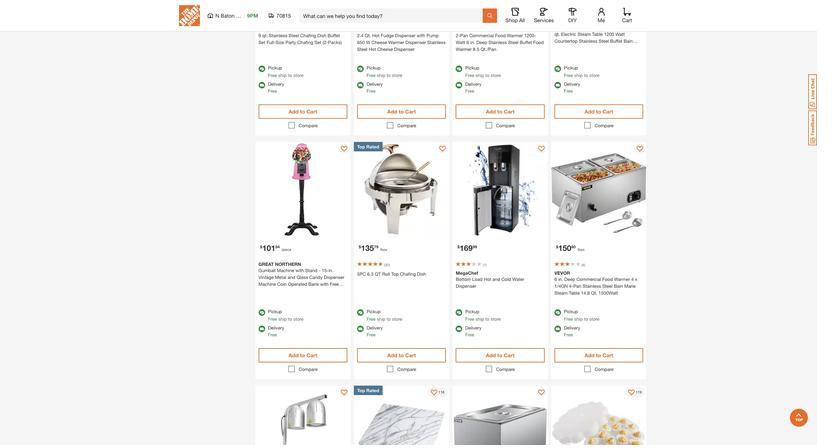Task type: locate. For each thing, give the bounding box(es) containing it.
and
[[288, 275, 295, 280], [493, 277, 500, 282]]

qt.
[[627, 25, 632, 30], [555, 31, 560, 37], [262, 33, 268, 38]]

6 inside vevor 2-pan commercial food warmer 1200- watt 6 in. deep stainless steel buffet food warmer 8.5 qt./pan
[[467, 39, 469, 45]]

stainless inside vevor 2.4 qt. hot fudge dispenser with pump 650 w cheese warmer dispenser stainless steel hot cheese dispenser
[[427, 39, 446, 45]]

steel
[[289, 33, 299, 38], [599, 38, 609, 44], [508, 39, 519, 45], [357, 46, 368, 52], [603, 283, 613, 289]]

to
[[288, 72, 292, 78], [387, 72, 391, 78], [486, 72, 490, 78], [584, 72, 588, 78], [300, 108, 305, 115], [399, 108, 404, 115], [498, 108, 503, 115], [596, 108, 601, 115], [288, 316, 292, 322], [387, 316, 391, 322], [486, 316, 490, 322], [584, 316, 588, 322], [300, 352, 305, 358], [399, 352, 404, 358], [498, 352, 503, 358], [596, 352, 601, 358]]

table down 4-
[[569, 290, 580, 296]]

available for pickup image
[[259, 66, 265, 72], [555, 66, 561, 72], [357, 310, 364, 316], [456, 310, 463, 316]]

) up 5pc 6.3 qt roll top chafing dish in the bottom of the page
[[389, 263, 390, 267]]

0 vertical spatial hot
[[372, 33, 380, 38]]

steel inside vevor 2.4 qt. hot fudge dispenser with pump 650 w cheese warmer dispenser stainless steel hot cheese dispenser
[[357, 46, 368, 52]]

machine down vintage
[[259, 281, 276, 287]]

1 vertical spatial machine
[[259, 281, 276, 287]]

0 horizontal spatial in.
[[329, 268, 334, 273]]

0 horizontal spatial steam
[[555, 290, 568, 296]]

vevor 2.4 qt. hot fudge dispenser with pump 650 w cheese warmer dispenser stainless steel hot cheese dispenser
[[357, 26, 446, 52]]

commercial for stainless
[[470, 33, 494, 38]]

1 vertical spatial 4
[[632, 277, 634, 282]]

set
[[259, 39, 266, 45], [315, 39, 322, 45]]

0 vertical spatial qt.
[[365, 33, 371, 38]]

1 horizontal spatial table
[[592, 31, 603, 37]]

%)
[[509, 4, 513, 8]]

500w silver commercial food heat lamp portable electric food warmer 2-bulb with free-standing image
[[255, 386, 351, 445]]

marie inside vevor 6-pan commercial food warmer 6 qt. x 8 qt. electric steam table 1200 watt countertop stainless steel buffet bain marie
[[555, 45, 566, 51]]

chafing
[[300, 33, 316, 38], [298, 39, 313, 45], [400, 271, 416, 277]]

1 horizontal spatial save
[[483, 4, 491, 8]]

with up glass
[[296, 268, 304, 273]]

per
[[568, 10, 573, 15]]

2 1 from the top
[[484, 263, 486, 267]]

commercial inside vevor 6-pan commercial food warmer 6 qt. x 8 qt. electric steam table 1200 watt countertop stainless steel buffet bain marie
[[568, 25, 593, 30]]

0 vertical spatial chafing
[[300, 33, 316, 38]]

warmer left the 8.5
[[456, 46, 472, 52]]

1 up megachef bottom load hot and cold water dispenser
[[484, 263, 486, 267]]

set down "9"
[[259, 39, 266, 45]]

in. up the 8.5
[[471, 39, 475, 45]]

( up fudge
[[384, 19, 385, 23]]

pan
[[559, 25, 567, 30], [460, 33, 468, 38], [574, 283, 582, 289]]

stainless down pump
[[427, 39, 446, 45]]

pan inside vevor 2-pan commercial food warmer 1200- watt 6 in. deep stainless steel buffet food warmer 8.5 qt./pan
[[460, 33, 468, 38]]

/box right the 60
[[578, 248, 585, 252]]

bain
[[624, 38, 633, 44], [614, 283, 623, 289]]

steam down the 1/4gn
[[555, 290, 568, 296]]

vevor for 6
[[555, 270, 570, 276]]

deep inside vevor 2-pan commercial food warmer 1200- watt 6 in. deep stainless steel buffet food warmer 8.5 qt./pan
[[477, 39, 488, 45]]

( 1 ) for 169
[[483, 263, 487, 267]]

food down me
[[594, 25, 605, 30]]

stainless inside vevor 2-pan commercial food warmer 1200- watt 6 in. deep stainless steel buffet food warmer 8.5 qt./pan
[[489, 39, 507, 45]]

vevor for 2-
[[456, 26, 472, 32]]

available shipping image for /piece
[[259, 326, 265, 332]]

0 vertical spatial 1
[[484, 19, 486, 23]]

146
[[369, 0, 382, 9]]

electric
[[562, 31, 577, 37]]

vevor inside vevor 6-pan commercial food warmer 6 qt. x 8 qt. electric steam table 1200 watt countertop stainless steel buffet bain marie
[[555, 18, 570, 24]]

2 vertical spatial commercial
[[577, 277, 601, 282]]

food inside vevor 6-pan commercial food warmer 6 qt. x 8 qt. electric steam table 1200 watt countertop stainless steel buffet bain marie
[[594, 25, 605, 30]]

stainless inside vevor 6-pan commercial food warmer 6 qt. x 8 qt. electric steam table 1200 watt countertop stainless steel buffet bain marie
[[579, 38, 598, 44]]

2 vertical spatial in.
[[559, 277, 563, 282]]

$
[[299, 4, 301, 8], [492, 4, 494, 8], [260, 245, 262, 249], [359, 245, 361, 249], [458, 245, 460, 249], [556, 245, 559, 249]]

available shipping image
[[357, 82, 364, 88], [456, 82, 463, 88], [555, 82, 561, 88], [357, 326, 364, 332]]

steel inside bunpeony 9 qt. stainless steel chafing dish buffet set full-size party chafing set (2-packs)
[[289, 33, 299, 38]]

deep up 4-
[[565, 277, 576, 282]]

pan inside vevor 6 in. deep commercial food warmer 4 x 1/4gn 4-pan stainless steel bain marie steam table 14.8 qt. 1500watt
[[574, 283, 582, 289]]

60
[[572, 245, 576, 249]]

0 vertical spatial commercial
[[568, 25, 593, 30]]

(2-
[[323, 39, 328, 45]]

steam
[[578, 31, 591, 37], [555, 290, 568, 296]]

1 vertical spatial in.
[[329, 268, 334, 273]]

watt inside vevor 6-pan commercial food warmer 6 qt. x 8 qt. electric steam table 1200 watt countertop stainless steel buffet bain marie
[[616, 31, 625, 37]]

0 vertical spatial deep
[[477, 39, 488, 45]]

0 horizontal spatial buffet
[[328, 33, 340, 38]]

1 vertical spatial hot
[[369, 46, 376, 52]]

1 horizontal spatial watt
[[616, 31, 625, 37]]

buffet down 1200
[[611, 38, 623, 44]]

1 horizontal spatial qt.
[[591, 290, 598, 296]]

80
[[468, 0, 477, 9]]

in. up the 1/4gn
[[559, 277, 563, 282]]

1 vertical spatial bain
[[614, 283, 623, 289]]

1 down save $ 39 . 77
[[484, 19, 486, 23]]

with left pump
[[417, 33, 426, 38]]

1 horizontal spatial 4
[[632, 277, 634, 282]]

chafing for bunpeony
[[300, 33, 316, 38]]

0 vertical spatial ( 1 )
[[483, 19, 487, 23]]

stainless inside bunpeony 9 qt. stainless steel chafing dish buffet set full-size party chafing set (2-packs)
[[269, 33, 288, 38]]

buffet down 1200-
[[520, 39, 532, 45]]

$ inside $ 169 99
[[458, 245, 460, 249]]

( down $ 150 60 /box
[[582, 263, 583, 267]]

food
[[594, 25, 605, 30], [495, 33, 506, 38], [534, 39, 544, 45], [603, 277, 613, 282]]

steel down 650 at the left top of page
[[357, 46, 368, 52]]

1 vertical spatial with
[[296, 268, 304, 273]]

hot down w
[[369, 46, 376, 52]]

What can we help you find today? search field
[[303, 9, 483, 23]]

0 horizontal spatial table
[[569, 290, 580, 296]]

megachef bottom load hot and cold water dispenser
[[456, 270, 525, 289]]

vevor inside vevor 2-pan commercial food warmer 1200- watt 6 in. deep stainless steel buffet food warmer 8.5 qt./pan
[[456, 26, 472, 32]]

qt.
[[365, 33, 371, 38], [591, 290, 598, 296]]

1 horizontal spatial steam
[[578, 31, 591, 37]]

baton
[[221, 12, 235, 19]]

2 horizontal spatial with
[[417, 33, 426, 38]]

warmer up 1200
[[606, 25, 622, 30]]

steel inside vevor 6 in. deep commercial food warmer 4 x 1/4gn 4-pan stainless steel bain marie steam table 14.8 qt. 1500watt
[[603, 283, 613, 289]]

save right "75"
[[483, 4, 491, 8]]

79
[[374, 245, 379, 249]]

pan right pump
[[460, 33, 468, 38]]

1 save from the left
[[290, 4, 298, 8]]

$ inside $ 150 60 /box
[[556, 245, 559, 249]]

0 horizontal spatial set
[[259, 39, 266, 45]]

qt. left 8 at the top of the page
[[627, 25, 632, 30]]

food up 1500watt
[[603, 277, 613, 282]]

$ up bunpeony 9 qt. stainless steel chafing dish buffet set full-size party chafing set (2-packs)
[[299, 4, 301, 8]]

in. inside great northern gumball machine with stand - 15-in. vintage metal and glass candy dispenser machine coin operated bank with free spin
[[329, 268, 334, 273]]

1 horizontal spatial with
[[320, 281, 329, 287]]

commercial up 14.8
[[577, 277, 601, 282]]

1/4gn
[[555, 283, 568, 289]]

2 /box from the left
[[578, 248, 585, 252]]

qt. down the 6-
[[555, 31, 560, 37]]

1 vertical spatial chafing
[[298, 39, 313, 45]]

store
[[294, 72, 304, 78], [392, 72, 402, 78], [491, 72, 501, 78], [590, 72, 600, 78], [294, 316, 304, 322], [392, 316, 402, 322], [491, 316, 501, 322], [590, 316, 600, 322]]

x inside vevor 6-pan commercial food warmer 6 qt. x 8 qt. electric steam table 1200 watt countertop stainless steel buffet bain marie
[[634, 25, 636, 30]]

0 horizontal spatial bain
[[614, 283, 623, 289]]

spin
[[259, 288, 268, 294]]

1 vertical spatial 1
[[484, 263, 486, 267]]

pan up 14.8
[[574, 283, 582, 289]]

$ inside $ 101 84 /piece
[[260, 245, 262, 249]]

/box inside $ 135 79 /box
[[380, 248, 387, 252]]

0 horizontal spatial qt.
[[365, 33, 371, 38]]

2 ( 1 ) from the top
[[483, 263, 487, 267]]

0 horizontal spatial marie
[[555, 45, 566, 51]]

gumball machine with stand - 15-in. vintage metal and glass candy dispenser machine coin operated bank with free spin image
[[255, 142, 351, 237]]

qt. inside vevor 2.4 qt. hot fudge dispenser with pump 650 w cheese warmer dispenser stainless steel hot cheese dispenser
[[365, 33, 371, 38]]

display image
[[440, 146, 446, 152], [637, 146, 644, 152], [341, 390, 348, 396], [538, 390, 545, 396]]

0 vertical spatial table
[[592, 31, 603, 37]]

0 vertical spatial top rated
[[357, 144, 379, 149]]

stainless
[[269, 33, 288, 38], [579, 38, 598, 44], [427, 39, 446, 45], [489, 39, 507, 45], [583, 283, 601, 289]]

2 top rated from the top
[[357, 388, 379, 393]]

2 vertical spatial top
[[357, 388, 365, 393]]

packs)
[[328, 39, 342, 45]]

0 horizontal spatial and
[[288, 275, 295, 280]]

0 vertical spatial bain
[[624, 38, 633, 44]]

$ left .
[[492, 4, 494, 8]]

table inside vevor 6 in. deep commercial food warmer 4 x 1/4gn 4-pan stainless steel bain marie steam table 14.8 qt. 1500watt
[[569, 290, 580, 296]]

stainless right countertop
[[579, 38, 598, 44]]

1 horizontal spatial in.
[[471, 39, 475, 45]]

0 horizontal spatial deep
[[477, 39, 488, 45]]

(
[[384, 19, 385, 23], [483, 19, 484, 23], [384, 263, 385, 267], [483, 263, 484, 267], [582, 263, 583, 267]]

qt. up w
[[365, 33, 371, 38]]

bottom
[[456, 277, 471, 282]]

1 vertical spatial top rated
[[357, 388, 379, 393]]

1 horizontal spatial deep
[[565, 277, 576, 282]]

vevor inside vevor 6 in. deep commercial food warmer 4 x 1/4gn 4-pan stainless steel bain marie steam table 14.8 qt. 1500watt
[[555, 270, 570, 276]]

vevor up 2-
[[456, 26, 472, 32]]

)
[[387, 19, 388, 23], [486, 19, 487, 23], [389, 263, 390, 267], [486, 263, 487, 267], [585, 263, 586, 267]]

stainless up 14.8
[[583, 283, 601, 289]]

bain up 1500watt
[[614, 283, 623, 289]]

pan inside vevor 6-pan commercial food warmer 6 qt. x 8 qt. electric steam table 1200 watt countertop stainless steel buffet bain marie
[[559, 25, 567, 30]]

delivery
[[268, 81, 284, 87], [367, 81, 383, 87], [466, 81, 482, 87], [564, 81, 581, 87], [268, 325, 284, 331], [367, 325, 383, 331], [466, 325, 482, 331], [564, 325, 581, 331]]

save for save $ 39 . 77
[[483, 4, 491, 8]]

cart inside cart link
[[622, 17, 632, 23]]

top inside 5pc 6.3 qt roll top chafing dish link
[[391, 271, 399, 277]]

warmer inside vevor 6 in. deep commercial food warmer 4 x 1/4gn 4-pan stainless steel bain marie steam table 14.8 qt. 1500watt
[[614, 277, 630, 282]]

1 vertical spatial dish
[[417, 271, 426, 277]]

$ left 84
[[260, 245, 262, 249]]

steam inside vevor 6-pan commercial food warmer 6 qt. x 8 qt. electric steam table 1200 watt countertop stainless steel buffet bain marie
[[578, 31, 591, 37]]

bain inside vevor 6-pan commercial food warmer 6 qt. x 8 qt. electric steam table 1200 watt countertop stainless steel buffet bain marie
[[624, 38, 633, 44]]

( up the roll at the left of page
[[384, 263, 385, 267]]

1500watt
[[599, 290, 618, 296]]

display image for 500w silver commercial food heat lamp portable electric food warmer 2-bulb with free-standing image
[[341, 390, 348, 396]]

/box right 79
[[380, 248, 387, 252]]

vevor inside vevor 2.4 qt. hot fudge dispenser with pump 650 w cheese warmer dispenser stainless steel hot cheese dispenser
[[357, 26, 373, 32]]

1 vertical spatial 6
[[467, 39, 469, 45]]

0 vertical spatial with
[[417, 33, 426, 38]]

metal
[[275, 275, 286, 280]]

food up qt./pan
[[495, 33, 506, 38]]

2 horizontal spatial pan
[[574, 283, 582, 289]]

1 vertical spatial deep
[[565, 277, 576, 282]]

0 vertical spatial watt
[[616, 31, 625, 37]]

99
[[473, 245, 477, 249]]

1 1 from the top
[[484, 19, 486, 23]]

pan for 2-
[[460, 33, 468, 38]]

table left 1200
[[592, 31, 603, 37]]

display image for steam table warmer 27 qt. commercial food warmer full size stainless steel electric steam table 1200watt "image"
[[538, 390, 545, 396]]

2 save from the left
[[483, 4, 491, 8]]

and up operated
[[288, 275, 295, 280]]

2 horizontal spatial in.
[[559, 277, 563, 282]]

) up vevor 6 in. deep commercial food warmer 4 x 1/4gn 4-pan stainless steel bain marie steam table 14.8 qt. 1500watt
[[585, 263, 586, 267]]

rated for 12 x 16 marble board image
[[367, 388, 379, 393]]

pickup
[[268, 65, 282, 70], [367, 65, 381, 70], [466, 65, 480, 70], [564, 65, 578, 70], [268, 309, 282, 314], [367, 309, 381, 314], [466, 309, 480, 314], [564, 309, 578, 314]]

0 vertical spatial pan
[[559, 25, 567, 30]]

display image inside 119 dropdown button
[[629, 390, 635, 396]]

1 horizontal spatial set
[[315, 39, 322, 45]]

0 horizontal spatial /box
[[380, 248, 387, 252]]

0 vertical spatial top
[[357, 144, 365, 149]]

steel down 1200
[[599, 38, 609, 44]]

8.5
[[473, 46, 480, 52]]

$ inside $ 135 79 /box
[[359, 245, 361, 249]]

display image
[[341, 146, 348, 152], [538, 146, 545, 152], [431, 390, 438, 396], [629, 390, 635, 396]]

steel up 1500watt
[[603, 283, 613, 289]]

commercial down diy
[[568, 25, 593, 30]]

machine
[[277, 268, 294, 273], [259, 281, 276, 287]]

available shipping image for 169
[[456, 326, 463, 332]]

1 horizontal spatial buffet
[[520, 39, 532, 45]]

in. right -
[[329, 268, 334, 273]]

0 horizontal spatial with
[[296, 268, 304, 273]]

6 inside vevor 6 in. deep commercial food warmer 4 x 1/4gn 4-pan stainless steel bain marie steam table 14.8 qt. 1500watt
[[555, 277, 557, 282]]

1 top rated from the top
[[357, 144, 379, 149]]

compare
[[299, 123, 318, 128], [398, 123, 416, 128], [496, 123, 515, 128], [595, 123, 614, 128], [299, 367, 318, 372], [398, 367, 416, 372], [496, 367, 515, 372], [595, 367, 614, 372]]

available for pickup image
[[357, 66, 364, 72], [456, 66, 463, 72], [259, 310, 265, 316], [555, 310, 561, 316]]

2 horizontal spatial buffet
[[611, 38, 623, 44]]

1 horizontal spatial marie
[[625, 283, 636, 289]]

and inside great northern gumball machine with stand - 15-in. vintage metal and glass candy dispenser machine coin operated bank with free spin
[[288, 275, 295, 280]]

2 rated from the top
[[367, 388, 379, 393]]

hot inside megachef bottom load hot and cold water dispenser
[[484, 277, 491, 282]]

vevor up 2.4 on the left of page
[[357, 26, 373, 32]]

with
[[417, 33, 426, 38], [296, 268, 304, 273], [320, 281, 329, 287]]

0 vertical spatial 4
[[583, 263, 585, 267]]

( 1 ) up megachef bottom load hot and cold water dispenser
[[483, 263, 487, 267]]

vevor up the 1/4gn
[[555, 270, 570, 276]]

( for 146
[[384, 19, 385, 23]]

save up 70815 at the top left
[[290, 4, 298, 8]]

deep up the 8.5
[[477, 39, 488, 45]]

1 vertical spatial qt.
[[591, 290, 598, 296]]

1 vertical spatial watt
[[456, 39, 465, 45]]

1 vertical spatial marie
[[625, 283, 636, 289]]

save for save $
[[290, 4, 298, 8]]

dish inside bunpeony 9 qt. stainless steel chafing dish buffet set full-size party chafing set (2-packs)
[[318, 33, 327, 38]]

1 horizontal spatial /box
[[578, 248, 585, 252]]

party
[[286, 39, 296, 45]]

buffet up the 'packs)'
[[328, 33, 340, 38]]

1 vertical spatial steam
[[555, 290, 568, 296]]

dish for 5pc 6.3 qt roll top chafing dish
[[417, 271, 426, 277]]

me button
[[591, 8, 612, 23]]

6
[[623, 25, 626, 30], [467, 39, 469, 45], [555, 277, 557, 282]]

hot right load
[[484, 277, 491, 282]]

1 vertical spatial pan
[[460, 33, 468, 38]]

14.8
[[581, 290, 590, 296]]

dish for bunpeony 9 qt. stainless steel chafing dish buffet set full-size party chafing set (2-packs)
[[318, 33, 327, 38]]

2 vertical spatial 6
[[555, 277, 557, 282]]

pickup free ship to store
[[268, 65, 304, 78], [367, 65, 402, 78], [466, 65, 501, 78], [564, 65, 600, 78], [268, 309, 304, 322], [367, 309, 402, 322], [466, 309, 501, 322], [564, 309, 600, 322]]

vevor up the 6-
[[555, 18, 570, 24]]

steam table warmer 27 qt. commercial food warmer full size stainless steel electric steam table 1200watt image
[[453, 386, 548, 445]]

0 vertical spatial in.
[[471, 39, 475, 45]]

/box inside $ 150 60 /box
[[578, 248, 585, 252]]

1 horizontal spatial 6
[[555, 277, 557, 282]]

available shipping image
[[259, 82, 265, 88], [259, 326, 265, 332], [456, 326, 463, 332], [555, 326, 561, 332]]

warmer up 1500watt
[[614, 277, 630, 282]]

1 vertical spatial x
[[635, 277, 638, 282]]

commercial inside vevor 2-pan commercial food warmer 1200- watt 6 in. deep stainless steel buffet food warmer 8.5 qt./pan
[[470, 33, 494, 38]]

and left cold
[[493, 277, 500, 282]]

dispenser inside megachef bottom load hot and cold water dispenser
[[456, 283, 477, 289]]

0 vertical spatial rated
[[367, 144, 379, 149]]

qt. right 14.8
[[591, 290, 598, 296]]

$ left the 60
[[556, 245, 559, 249]]

live chat image
[[809, 74, 818, 109]]

) up fudge
[[387, 19, 388, 23]]

84
[[276, 245, 280, 249]]

0 horizontal spatial 6
[[467, 39, 469, 45]]

cart link
[[620, 8, 635, 23]]

save $ 39 . 77
[[483, 4, 503, 8]]

( 1 ) for save
[[483, 19, 487, 23]]

0 vertical spatial steam
[[578, 31, 591, 37]]

x
[[634, 25, 636, 30], [635, 277, 638, 282]]

pan for 6-
[[559, 25, 567, 30]]

5pc 6.3 qt roll top chafing dish image
[[354, 142, 450, 237]]

6 inside vevor 6-pan commercial food warmer 6 qt. x 8 qt. electric steam table 1200 watt countertop stainless steel buffet bain marie
[[623, 25, 626, 30]]

2 vertical spatial pan
[[574, 283, 582, 289]]

1 rated from the top
[[367, 144, 379, 149]]

0 vertical spatial x
[[634, 25, 636, 30]]

watt right 1200
[[616, 31, 625, 37]]

0 horizontal spatial 4
[[583, 263, 585, 267]]

stainless up the size
[[269, 33, 288, 38]]

set left (2-
[[315, 39, 322, 45]]

0 horizontal spatial dish
[[318, 33, 327, 38]]

1 horizontal spatial dish
[[417, 271, 426, 277]]

pan up electric
[[559, 25, 567, 30]]

1 vertical spatial top
[[391, 271, 399, 277]]

warmer down fudge
[[389, 39, 404, 45]]

( for 135
[[384, 263, 385, 267]]

1 vertical spatial ( 1 )
[[483, 263, 487, 267]]

qt. right "9"
[[262, 33, 268, 38]]

4 inside vevor 6 in. deep commercial food warmer 4 x 1/4gn 4-pan stainless steel bain marie steam table 14.8 qt. 1500watt
[[632, 277, 634, 282]]

0 horizontal spatial pan
[[460, 33, 468, 38]]

( 1 ) down save $ 39 . 77
[[483, 19, 487, 23]]

machine down northern
[[277, 268, 294, 273]]

1 horizontal spatial and
[[493, 277, 500, 282]]

135
[[361, 244, 374, 253]]

0 vertical spatial dish
[[318, 33, 327, 38]]

1 ( 1 ) from the top
[[483, 19, 487, 23]]

0 horizontal spatial watt
[[456, 39, 465, 45]]

1 /box from the left
[[380, 248, 387, 252]]

vevor for 6-
[[555, 18, 570, 24]]

rouge
[[236, 12, 251, 19]]

( for 150
[[582, 263, 583, 267]]

0 vertical spatial machine
[[277, 268, 294, 273]]

0 horizontal spatial save
[[290, 4, 298, 8]]

deep inside vevor 6 in. deep commercial food warmer 4 x 1/4gn 4-pan stainless steel bain marie steam table 14.8 qt. 1500watt
[[565, 277, 576, 282]]

top
[[357, 144, 365, 149], [391, 271, 399, 277], [357, 388, 365, 393]]

4
[[583, 263, 585, 267], [632, 277, 634, 282]]

bunpeony
[[259, 26, 281, 32]]

watt down 2-
[[456, 39, 465, 45]]

steel down shop
[[508, 39, 519, 45]]

buffet inside bunpeony 9 qt. stainless steel chafing dish buffet set full-size party chafing set (2-packs)
[[328, 33, 340, 38]]

1 vertical spatial commercial
[[470, 33, 494, 38]]

2
[[385, 19, 387, 23]]

steel up party
[[289, 33, 299, 38]]

roll
[[382, 271, 390, 277]]

bain down cart link
[[624, 38, 633, 44]]

$ left 99
[[458, 245, 460, 249]]

add to cart
[[289, 108, 317, 115], [388, 108, 416, 115], [486, 108, 515, 115], [585, 108, 614, 115], [289, 352, 317, 358], [388, 352, 416, 358], [486, 352, 515, 358], [585, 352, 614, 358]]

1 for 169
[[484, 263, 486, 267]]

1 horizontal spatial bain
[[624, 38, 633, 44]]

$ left 79
[[359, 245, 361, 249]]

1 horizontal spatial pan
[[559, 25, 567, 30]]

1 vertical spatial rated
[[367, 388, 379, 393]]

hot left fudge
[[372, 33, 380, 38]]

with right bank on the left bottom of page
[[320, 281, 329, 287]]

x inside vevor 6 in. deep commercial food warmer 4 x 1/4gn 4-pan stainless steel bain marie steam table 14.8 qt. 1500watt
[[635, 277, 638, 282]]

steam right electric
[[578, 31, 591, 37]]

0 horizontal spatial qt.
[[262, 33, 268, 38]]

1200-
[[524, 33, 536, 38]]

top for 12 x 16 marble board image
[[357, 388, 365, 393]]

0 vertical spatial marie
[[555, 45, 566, 51]]

2 vertical spatial chafing
[[400, 271, 416, 277]]

commercial up the 8.5
[[470, 33, 494, 38]]

2 horizontal spatial 6
[[623, 25, 626, 30]]

0 vertical spatial 6
[[623, 25, 626, 30]]

stainless up qt./pan
[[489, 39, 507, 45]]

/box
[[380, 248, 387, 252], [578, 248, 585, 252]]



Task type: vqa. For each thing, say whether or not it's contained in the screenshot.
bottommost Tool
no



Task type: describe. For each thing, give the bounding box(es) containing it.
2 set from the left
[[315, 39, 322, 45]]

water
[[513, 277, 525, 282]]

650
[[357, 39, 365, 45]]

qt. inside vevor 6 in. deep commercial food warmer 4 x 1/4gn 4-pan stainless steel bain marie steam table 14.8 qt. 1500watt
[[591, 290, 598, 296]]

buffet inside vevor 2-pan commercial food warmer 1200- watt 6 in. deep stainless steel buffet food warmer 8.5 qt./pan
[[520, 39, 532, 45]]

n
[[216, 12, 219, 19]]

$ for 135
[[359, 245, 361, 249]]

( 4 )
[[582, 263, 586, 267]]

6 in. deep commercial food warmer 4 x 1/4gn 4-pan stainless steel bain marie steam table 14.8 qt. 1500watt image
[[552, 142, 647, 237]]

vevor 6 in. deep commercial food warmer 4 x 1/4gn 4-pan stainless steel bain marie steam table 14.8 qt. 1500watt
[[555, 270, 638, 296]]

6.3
[[367, 271, 374, 277]]

per order
[[567, 10, 583, 15]]

) for 135
[[389, 263, 390, 267]]

12 x 16 marble board image
[[354, 386, 450, 445]]

70815
[[277, 12, 291, 19]]

shop all
[[506, 17, 525, 23]]

vevor for 2.4
[[357, 26, 373, 32]]

qt./pan
[[481, 46, 497, 52]]

9pm
[[247, 12, 258, 19]]

150
[[559, 244, 572, 253]]

vintage
[[259, 275, 274, 280]]

x for qt.
[[634, 25, 636, 30]]

order
[[574, 10, 583, 15]]

1 horizontal spatial machine
[[277, 268, 294, 273]]

coin
[[277, 281, 287, 287]]

warmer inside vevor 2.4 qt. hot fudge dispenser with pump 650 w cheese warmer dispenser stainless steel hot cheese dispenser
[[389, 39, 404, 45]]

70815 button
[[269, 12, 291, 19]]

stand
[[305, 268, 318, 273]]

me
[[598, 17, 605, 23]]

with inside vevor 2.4 qt. hot fudge dispenser with pump 650 w cheese warmer dispenser stainless steel hot cheese dispenser
[[417, 33, 426, 38]]

top for 5pc 6.3 qt roll top chafing dish 'image'
[[357, 144, 365, 149]]

and inside megachef bottom load hot and cold water dispenser
[[493, 277, 500, 282]]

15-
[[322, 268, 329, 273]]

display image for 6 in. deep commercial food warmer 4 x 1/4gn 4-pan stainless steel bain marie steam table 14.8 qt. 1500watt "image"
[[637, 146, 644, 152]]

stainless inside vevor 6 in. deep commercial food warmer 4 x 1/4gn 4-pan stainless steel bain marie steam table 14.8 qt. 1500watt
[[583, 283, 601, 289]]

101
[[262, 244, 276, 253]]

$ 150 60 /box
[[556, 244, 585, 253]]

169
[[460, 244, 473, 253]]

services
[[534, 17, 554, 23]]

hot for megachef
[[484, 277, 491, 282]]

in. inside vevor 6 in. deep commercial food warmer 4 x 1/4gn 4-pan stainless steel bain marie steam table 14.8 qt. 1500watt
[[559, 277, 563, 282]]

2-
[[456, 33, 460, 38]]

1 vertical spatial cheese
[[378, 46, 393, 52]]

w
[[366, 39, 370, 45]]

megachef
[[456, 270, 479, 276]]

save $
[[290, 4, 301, 8]]

0 horizontal spatial machine
[[259, 281, 276, 287]]

rated for 5pc 6.3 qt roll top chafing dish 'image'
[[367, 144, 379, 149]]

bunpeony 9 qt. stainless steel chafing dish buffet set full-size party chafing set (2-packs)
[[259, 26, 342, 45]]

-
[[319, 268, 321, 273]]

5pc 6.3 qt roll top chafing dish link
[[357, 271, 446, 278]]

commercial inside vevor 6 in. deep commercial food warmer 4 x 1/4gn 4-pan stainless steel bain marie steam table 14.8 qt. 1500watt
[[577, 277, 601, 282]]

qt. inside bunpeony 9 qt. stainless steel chafing dish buffet set full-size party chafing set (2-packs)
[[262, 33, 268, 38]]

gumball
[[259, 268, 276, 273]]

countertop
[[555, 38, 578, 44]]

$ 135 79 /box
[[359, 244, 387, 253]]

bank
[[309, 281, 319, 287]]

steel inside vevor 6-pan commercial food warmer 6 qt. x 8 qt. electric steam table 1200 watt countertop stainless steel buffet bain marie
[[599, 38, 609, 44]]

size
[[276, 39, 284, 45]]

commercial for electric
[[568, 25, 593, 30]]

$ for 169
[[458, 245, 460, 249]]

candy
[[310, 275, 323, 280]]

steam inside vevor 6 in. deep commercial food warmer 4 x 1/4gn 4-pan stainless steel bain marie steam table 14.8 qt. 1500watt
[[555, 290, 568, 296]]

119 button
[[625, 388, 645, 397]]

shop
[[506, 17, 518, 23]]

deviled egg trays with snap on lids holds 36 eggs (set of 2) image
[[552, 386, 647, 445]]

table inside vevor 6-pan commercial food warmer 6 qt. x 8 qt. electric steam table 1200 watt countertop stainless steel buffet bain marie
[[592, 31, 603, 37]]

available shipping image for /box
[[555, 326, 561, 332]]

39
[[494, 4, 498, 8]]

/box for 135
[[380, 248, 387, 252]]

2 vertical spatial with
[[320, 281, 329, 287]]

cold
[[502, 277, 511, 282]]

top rated for 5pc 6.3 qt roll top chafing dish 'image'
[[357, 144, 379, 149]]

services button
[[534, 8, 555, 23]]

shop all button
[[505, 8, 526, 23]]

diy button
[[563, 8, 583, 23]]

119
[[636, 390, 642, 394]]

9
[[259, 33, 261, 38]]

free inside great northern gumball machine with stand - 15-in. vintage metal and glass candy dispenser machine coin operated bank with free spin
[[330, 281, 339, 287]]

2 horizontal spatial qt.
[[627, 25, 632, 30]]

( 30 )
[[384, 263, 390, 267]]

glass
[[297, 275, 308, 280]]

4-
[[569, 283, 574, 289]]

in. inside vevor 2-pan commercial food warmer 1200- watt 6 in. deep stainless steel buffet food warmer 8.5 qt./pan
[[471, 39, 475, 45]]

6-
[[555, 25, 559, 30]]

x for 4
[[635, 277, 638, 282]]

hot for vevor
[[372, 33, 380, 38]]

n baton rouge
[[216, 12, 251, 19]]

qt
[[375, 271, 381, 277]]

5pc
[[357, 271, 366, 277]]

/piece
[[282, 248, 291, 252]]

display image inside 118 dropdown button
[[431, 390, 438, 396]]

great northern gumball machine with stand - 15-in. vintage metal and glass candy dispenser machine coin operated bank with free spin
[[259, 262, 345, 294]]

warmer left 1200-
[[507, 33, 523, 38]]

full-
[[267, 39, 276, 45]]

bain inside vevor 6 in. deep commercial food warmer 4 x 1/4gn 4-pan stainless steel bain marie steam table 14.8 qt. 1500watt
[[614, 283, 623, 289]]

all
[[520, 17, 525, 23]]

marie inside vevor 6 in. deep commercial food warmer 4 x 1/4gn 4-pan stainless steel bain marie steam table 14.8 qt. 1500watt
[[625, 283, 636, 289]]

buffet inside vevor 6-pan commercial food warmer 6 qt. x 8 qt. electric steam table 1200 watt countertop stainless steel buffet bain marie
[[611, 38, 623, 44]]

$ 169 99
[[458, 244, 477, 253]]

80 75
[[468, 0, 481, 9]]

top rated for 12 x 16 marble board image
[[357, 388, 379, 393]]

118
[[439, 390, 445, 394]]

) down save $ 39 . 77
[[486, 19, 487, 23]]

1 set from the left
[[259, 39, 266, 45]]

fudge
[[381, 33, 394, 38]]

load
[[473, 277, 483, 282]]

1 horizontal spatial qt.
[[555, 31, 560, 37]]

( down save $ 39 . 77
[[483, 19, 484, 23]]

30
[[385, 263, 389, 267]]

$ for 101
[[260, 245, 262, 249]]

/box for 150
[[578, 248, 585, 252]]

feedback link image
[[809, 110, 818, 146]]

warmer inside vevor 6-pan commercial food warmer 6 qt. x 8 qt. electric steam table 1200 watt countertop stainless steel buffet bain marie
[[606, 25, 622, 30]]

118 button
[[428, 388, 448, 397]]

2.4
[[357, 33, 364, 38]]

northern
[[275, 262, 301, 267]]

( 2 )
[[384, 19, 388, 23]]

8
[[637, 25, 640, 30]]

75
[[477, 1, 481, 6]]

the home depot logo image
[[179, 5, 200, 26]]

chafing for 5pc
[[400, 271, 416, 277]]

$ 101 84 /piece
[[260, 244, 291, 253]]

bottom load hot and cold water dispenser image
[[453, 142, 548, 237]]

watt inside vevor 2-pan commercial food warmer 1200- watt 6 in. deep stainless steel buffet food warmer 8.5 qt./pan
[[456, 39, 465, 45]]

( up megachef bottom load hot and cold water dispenser
[[483, 263, 484, 267]]

1 for save
[[484, 19, 486, 23]]

vevor 2-pan commercial food warmer 1200- watt 6 in. deep stainless steel buffet food warmer 8.5 qt./pan
[[456, 26, 544, 52]]

vevor 6-pan commercial food warmer 6 qt. x 8 qt. electric steam table 1200 watt countertop stainless steel buffet bain marie
[[555, 18, 640, 51]]

great
[[259, 262, 274, 267]]

) for 146
[[387, 19, 388, 23]]

) up megachef bottom load hot and cold water dispenser
[[486, 263, 487, 267]]

) for 150
[[585, 263, 586, 267]]

food inside vevor 6 in. deep commercial food warmer 4 x 1/4gn 4-pan stainless steel bain marie steam table 14.8 qt. 1500watt
[[603, 277, 613, 282]]

food down 1200-
[[534, 39, 544, 45]]

$ for 150
[[556, 245, 559, 249]]

pump
[[427, 33, 439, 38]]

dispenser inside great northern gumball machine with stand - 15-in. vintage metal and glass candy dispenser machine coin operated bank with free spin
[[324, 275, 345, 280]]

.
[[498, 4, 499, 8]]

steel inside vevor 2-pan commercial food warmer 1200- watt 6 in. deep stainless steel buffet food warmer 8.5 qt./pan
[[508, 39, 519, 45]]

operated
[[288, 281, 307, 287]]

0 vertical spatial cheese
[[372, 39, 387, 45]]



